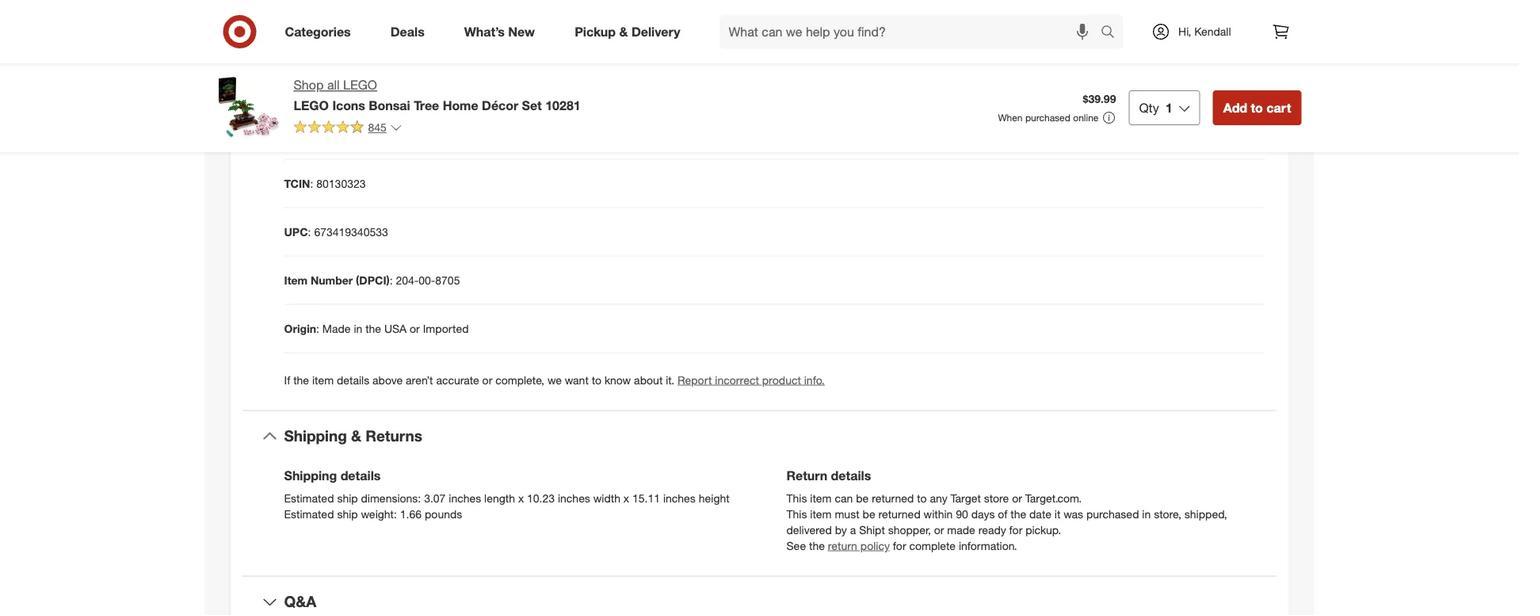 Task type: locate. For each thing, give the bounding box(es) containing it.
0 horizontal spatial inches
[[449, 491, 481, 505]]

1 vertical spatial this
[[787, 507, 807, 521]]

item up delivered at bottom right
[[810, 507, 832, 521]]

when purchased online
[[998, 112, 1099, 124]]

weight:
[[361, 507, 397, 521]]

lego up icons on the top of page
[[343, 77, 377, 93]]

new
[[508, 24, 535, 39]]

0 vertical spatial for
[[1009, 523, 1023, 537]]

shipping
[[284, 427, 347, 445], [284, 468, 337, 483]]

: left 204-
[[390, 273, 393, 287]]

to left any
[[917, 491, 927, 505]]

origin : made in the usa or imported
[[284, 321, 469, 335]]

purchased right when
[[1026, 112, 1071, 124]]

to inside button
[[1251, 100, 1263, 115]]

& right pickup
[[619, 24, 628, 39]]

1 horizontal spatial lego
[[343, 77, 377, 93]]

lego down battery:
[[294, 97, 329, 113]]

return details this item can be returned to any target store or target.com. this item must be returned within 90 days of the date it was purchased in store, shipped, delivered by a shipt shopper, or made ready for pickup. see the return policy for complete information.
[[787, 468, 1228, 552]]

1 this from the top
[[787, 491, 807, 505]]

be right can
[[856, 491, 869, 505]]

673419340533
[[314, 225, 388, 239]]

pickup.
[[1026, 523, 1061, 537]]

q&a button
[[243, 577, 1277, 615]]

inches left width
[[558, 491, 590, 505]]

add to cart
[[1224, 100, 1292, 115]]

inches
[[449, 491, 481, 505], [558, 491, 590, 505], [663, 491, 696, 505]]

report
[[678, 373, 712, 387]]

target
[[951, 491, 981, 505]]

details inside return details this item can be returned to any target store or target.com. this item must be returned within 90 days of the date it was purchased in store, shipped, delivered by a shipt shopper, or made ready for pickup. see the return policy for complete information.
[[831, 468, 871, 483]]

0 horizontal spatial x
[[518, 491, 524, 505]]

details up can
[[831, 468, 871, 483]]

report incorrect product info. button
[[678, 372, 825, 388]]

dimensions:
[[361, 491, 421, 505]]

origin
[[284, 321, 316, 335]]

2 horizontal spatial inches
[[663, 491, 696, 505]]

estimated left weight:
[[284, 507, 334, 521]]

this up delivered at bottom right
[[787, 507, 807, 521]]

imported
[[423, 321, 469, 335]]

shipping inside dropdown button
[[284, 427, 347, 445]]

of
[[998, 507, 1008, 521]]

& for shipping
[[351, 427, 361, 445]]

the right if
[[293, 373, 309, 387]]

1 vertical spatial for
[[893, 539, 906, 552]]

to right add
[[1251, 100, 1263, 115]]

shipping down shipping & returns
[[284, 468, 337, 483]]

1 inches from the left
[[449, 491, 481, 505]]

image of lego icons bonsai tree home décor set 10281 image
[[218, 76, 281, 140]]

details for return
[[831, 468, 871, 483]]

return policy link
[[828, 539, 890, 552]]

1 horizontal spatial &
[[619, 24, 628, 39]]

information.
[[959, 539, 1018, 552]]

15.11
[[632, 491, 660, 505]]

0 vertical spatial shipping
[[284, 427, 347, 445]]

&
[[619, 24, 628, 39], [351, 427, 361, 445]]

: for made in the usa or imported
[[316, 321, 319, 335]]

0 vertical spatial ship
[[337, 491, 358, 505]]

0 vertical spatial estimated
[[284, 491, 334, 505]]

for right the ready
[[1009, 523, 1023, 537]]

pickup
[[575, 24, 616, 39]]

the left usa
[[366, 321, 381, 335]]

0 vertical spatial item
[[312, 373, 334, 387]]

0 vertical spatial in
[[354, 321, 362, 335]]

or down within
[[934, 523, 944, 537]]

2 this from the top
[[787, 507, 807, 521]]

ship left weight:
[[337, 507, 358, 521]]

street date : january 1, 2021
[[284, 128, 430, 142]]

what's new
[[464, 24, 535, 39]]

hi,
[[1179, 25, 1192, 38]]

0 horizontal spatial in
[[354, 321, 362, 335]]

0 horizontal spatial &
[[351, 427, 361, 445]]

for
[[1009, 523, 1023, 537], [893, 539, 906, 552]]

1 horizontal spatial purchased
[[1087, 507, 1139, 521]]

1 horizontal spatial for
[[1009, 523, 1023, 537]]

if the item details above aren't accurate or complete, we want to know about it. report incorrect product info.
[[284, 373, 825, 387]]

1 vertical spatial in
[[1142, 507, 1151, 521]]

00-
[[419, 273, 435, 287]]

shipping inside shipping details estimated ship dimensions: 3.07 inches length x 10.23 inches width x 15.11 inches height estimated ship weight: 1.66 pounds
[[284, 468, 337, 483]]

delivered
[[787, 523, 832, 537]]

battery: no battery used
[[284, 80, 413, 94]]

inches up pounds
[[449, 491, 481, 505]]

& inside dropdown button
[[351, 427, 361, 445]]

details up dimensions:
[[341, 468, 381, 483]]

ship
[[337, 491, 358, 505], [337, 507, 358, 521]]

shipt
[[859, 523, 885, 537]]

1 vertical spatial estimated
[[284, 507, 334, 521]]

to inside return details this item can be returned to any target store or target.com. this item must be returned within 90 days of the date it was purchased in store, shipped, delivered by a shipt shopper, or made ready for pickup. see the return policy for complete information.
[[917, 491, 927, 505]]

be
[[856, 491, 869, 505], [863, 507, 876, 521]]

pickup & delivery link
[[561, 14, 700, 49]]

1 vertical spatial &
[[351, 427, 361, 445]]

2 horizontal spatial to
[[1251, 100, 1263, 115]]

1 horizontal spatial x
[[624, 491, 629, 505]]

& left returns
[[351, 427, 361, 445]]

when
[[998, 112, 1023, 124]]

x
[[518, 491, 524, 505], [624, 491, 629, 505]]

incorrect
[[715, 373, 759, 387]]

in right made
[[354, 321, 362, 335]]

1 horizontal spatial inches
[[558, 491, 590, 505]]

to right "want"
[[592, 373, 602, 387]]

purchased inside return details this item can be returned to any target store or target.com. this item must be returned within 90 days of the date it was purchased in store, shipped, delivered by a shipt shopper, or made ready for pickup. see the return policy for complete information.
[[1087, 507, 1139, 521]]

this down return
[[787, 491, 807, 505]]

inches right 15.11
[[663, 491, 696, 505]]

item left can
[[810, 491, 832, 505]]

policy
[[861, 539, 890, 552]]

or right accurate
[[482, 373, 492, 387]]

1 shipping from the top
[[284, 427, 347, 445]]

2 shipping from the top
[[284, 468, 337, 483]]

add
[[1224, 100, 1248, 115]]

what's new link
[[451, 14, 555, 49]]

0 vertical spatial this
[[787, 491, 807, 505]]

1 horizontal spatial in
[[1142, 507, 1151, 521]]

online
[[1073, 112, 1099, 124]]

: left 80130323
[[310, 176, 313, 190]]

by
[[835, 523, 847, 537]]

ready
[[979, 523, 1006, 537]]

0 horizontal spatial for
[[893, 539, 906, 552]]

item right if
[[312, 373, 334, 387]]

3 inches from the left
[[663, 491, 696, 505]]

1 vertical spatial ship
[[337, 507, 358, 521]]

1 vertical spatial shipping
[[284, 468, 337, 483]]

2 x from the left
[[624, 491, 629, 505]]

categories link
[[271, 14, 371, 49]]

: left '673419340533'
[[308, 225, 311, 239]]

used
[[386, 80, 413, 94]]

1 vertical spatial lego
[[294, 97, 329, 113]]

purchased right was
[[1087, 507, 1139, 521]]

be up shipt
[[863, 507, 876, 521]]

this
[[787, 491, 807, 505], [787, 507, 807, 521]]

845
[[368, 120, 387, 134]]

battery:
[[284, 80, 326, 94]]

0 horizontal spatial purchased
[[1026, 112, 1071, 124]]

0 vertical spatial purchased
[[1026, 112, 1071, 124]]

want
[[565, 373, 589, 387]]

item
[[312, 373, 334, 387], [810, 491, 832, 505], [810, 507, 832, 521]]

0 vertical spatial to
[[1251, 100, 1263, 115]]

in left store,
[[1142, 507, 1151, 521]]

in
[[354, 321, 362, 335], [1142, 507, 1151, 521]]

What can we help you find? suggestions appear below search field
[[719, 14, 1105, 49]]

tcin : 80130323
[[284, 176, 366, 190]]

estimated
[[284, 491, 334, 505], [284, 507, 334, 521]]

details inside shipping details estimated ship dimensions: 3.07 inches length x 10.23 inches width x 15.11 inches height estimated ship weight: 1.66 pounds
[[341, 468, 381, 483]]

1
[[1166, 100, 1173, 115]]

complete
[[909, 539, 956, 552]]

0 vertical spatial &
[[619, 24, 628, 39]]

: left made
[[316, 321, 319, 335]]

info.
[[804, 373, 825, 387]]

target.com.
[[1025, 491, 1082, 505]]

kendall
[[1195, 25, 1231, 38]]

plastic
[[333, 31, 366, 45]]

2 ship from the top
[[337, 507, 358, 521]]

shipping & returns
[[284, 427, 422, 445]]

for down "shopper,"
[[893, 539, 906, 552]]

know
[[605, 373, 631, 387]]

pickup & delivery
[[575, 24, 680, 39]]

1 horizontal spatial to
[[917, 491, 927, 505]]

shipping down if
[[284, 427, 347, 445]]

10.23
[[527, 491, 555, 505]]

2 vertical spatial to
[[917, 491, 927, 505]]

x left 10.23
[[518, 491, 524, 505]]

ship left dimensions:
[[337, 491, 358, 505]]

x right width
[[624, 491, 629, 505]]

estimated down shipping & returns
[[284, 491, 334, 505]]

battery
[[347, 80, 383, 94]]

can
[[835, 491, 853, 505]]

1 vertical spatial purchased
[[1087, 507, 1139, 521]]

1 vertical spatial to
[[592, 373, 602, 387]]

204-
[[396, 273, 419, 287]]

product
[[762, 373, 801, 387]]

item number (dpci) : 204-00-8705
[[284, 273, 460, 287]]



Task type: vqa. For each thing, say whether or not it's contained in the screenshot.
ARE
no



Task type: describe. For each thing, give the bounding box(es) containing it.
90
[[956, 507, 968, 521]]

shipping for shipping details estimated ship dimensions: 3.07 inches length x 10.23 inches width x 15.11 inches height estimated ship weight: 1.66 pounds
[[284, 468, 337, 483]]

tcin
[[284, 176, 310, 190]]

width
[[593, 491, 621, 505]]

shipping & returns button
[[243, 411, 1277, 462]]

must
[[835, 507, 860, 521]]

categories
[[285, 24, 351, 39]]

or right usa
[[410, 321, 420, 335]]

all
[[327, 77, 340, 93]]

hi, kendall
[[1179, 25, 1231, 38]]

pounds
[[425, 507, 462, 521]]

or right store
[[1012, 491, 1022, 505]]

within
[[924, 507, 953, 521]]

details left above at left bottom
[[337, 373, 369, 387]]

delivery
[[632, 24, 680, 39]]

store,
[[1154, 507, 1182, 521]]

& for pickup
[[619, 24, 628, 39]]

days
[[972, 507, 995, 521]]

1 vertical spatial be
[[863, 507, 876, 521]]

: for 80130323
[[310, 176, 313, 190]]

item
[[284, 273, 308, 287]]

what's
[[464, 24, 505, 39]]

: left january
[[344, 128, 347, 142]]

complete,
[[496, 373, 545, 387]]

shipped,
[[1185, 507, 1228, 521]]

details for shipping
[[341, 468, 381, 483]]

cart
[[1267, 100, 1292, 115]]

shopper,
[[888, 523, 931, 537]]

the down delivered at bottom right
[[809, 539, 825, 552]]

1 x from the left
[[518, 491, 524, 505]]

bonsai
[[369, 97, 410, 113]]

about
[[634, 373, 663, 387]]

shop all lego lego icons bonsai tree home décor set 10281
[[294, 77, 581, 113]]

q&a
[[284, 593, 317, 611]]

material: plastic
[[284, 31, 366, 45]]

1 vertical spatial item
[[810, 491, 832, 505]]

returns
[[366, 427, 422, 445]]

was
[[1064, 507, 1084, 521]]

2 vertical spatial item
[[810, 507, 832, 521]]

8705
[[435, 273, 460, 287]]

1,
[[393, 128, 402, 142]]

icons
[[332, 97, 365, 113]]

material:
[[284, 31, 330, 45]]

deals link
[[377, 14, 444, 49]]

it.
[[666, 373, 675, 387]]

10281
[[545, 97, 581, 113]]

home
[[443, 97, 478, 113]]

a
[[850, 523, 856, 537]]

we
[[548, 373, 562, 387]]

it
[[1055, 507, 1061, 521]]

2 inches from the left
[[558, 491, 590, 505]]

1 ship from the top
[[337, 491, 358, 505]]

number
[[311, 273, 353, 287]]

3.07
[[424, 491, 446, 505]]

0 vertical spatial be
[[856, 491, 869, 505]]

search
[[1094, 25, 1132, 41]]

qty 1
[[1139, 100, 1173, 115]]

0 horizontal spatial lego
[[294, 97, 329, 113]]

street
[[284, 128, 316, 142]]

length
[[484, 491, 515, 505]]

0 vertical spatial returned
[[872, 491, 914, 505]]

2 estimated from the top
[[284, 507, 334, 521]]

1.66
[[400, 507, 422, 521]]

aren't
[[406, 373, 433, 387]]

january
[[350, 128, 390, 142]]

any
[[930, 491, 948, 505]]

qty
[[1139, 100, 1159, 115]]

0 horizontal spatial to
[[592, 373, 602, 387]]

store
[[984, 491, 1009, 505]]

décor
[[482, 97, 518, 113]]

no
[[329, 80, 344, 94]]

add to cart button
[[1213, 90, 1302, 125]]

shipping details estimated ship dimensions: 3.07 inches length x 10.23 inches width x 15.11 inches height estimated ship weight: 1.66 pounds
[[284, 468, 730, 521]]

if
[[284, 373, 290, 387]]

return
[[828, 539, 858, 552]]

shop
[[294, 77, 324, 93]]

accurate
[[436, 373, 479, 387]]

0 vertical spatial lego
[[343, 77, 377, 93]]

upc
[[284, 225, 308, 239]]

usa
[[384, 321, 407, 335]]

date
[[319, 128, 344, 142]]

shipping for shipping & returns
[[284, 427, 347, 445]]

1 estimated from the top
[[284, 491, 334, 505]]

search button
[[1094, 14, 1132, 52]]

: for 673419340533
[[308, 225, 311, 239]]

the right of
[[1011, 507, 1027, 521]]

2021
[[405, 128, 430, 142]]

1 vertical spatial returned
[[879, 507, 921, 521]]

return
[[787, 468, 828, 483]]

set
[[522, 97, 542, 113]]

tree
[[414, 97, 439, 113]]

in inside return details this item can be returned to any target store or target.com. this item must be returned within 90 days of the date it was purchased in store, shipped, delivered by a shipt shopper, or made ready for pickup. see the return policy for complete information.
[[1142, 507, 1151, 521]]

see
[[787, 539, 806, 552]]

above
[[373, 373, 403, 387]]



